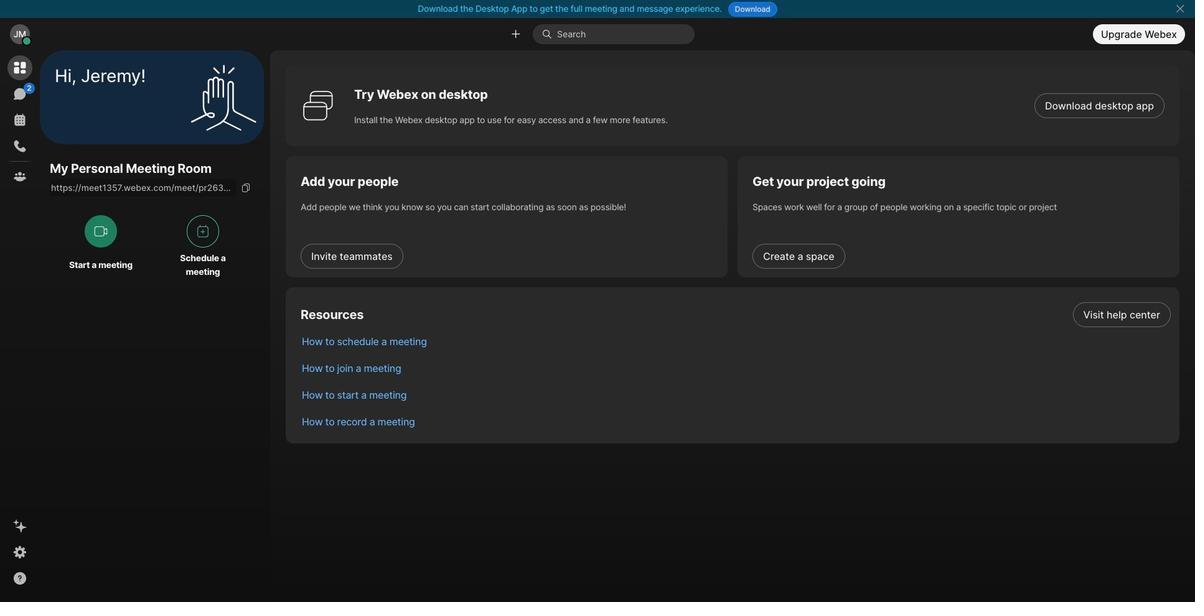 Task type: vqa. For each thing, say whether or not it's contained in the screenshot.
'Message composer toolbar' Element
no



Task type: describe. For each thing, give the bounding box(es) containing it.
two hands high fiving image
[[186, 60, 261, 135]]

1 list item from the top
[[292, 301, 1180, 328]]

webex tab list
[[7, 55, 35, 189]]



Task type: locate. For each thing, give the bounding box(es) containing it.
2 list item from the top
[[292, 328, 1180, 355]]

list item
[[292, 301, 1180, 328], [292, 328, 1180, 355], [292, 355, 1180, 382], [292, 382, 1180, 408], [292, 408, 1180, 435]]

cancel_16 image
[[1175, 4, 1185, 14]]

None text field
[[50, 179, 237, 197]]

5 list item from the top
[[292, 408, 1180, 435]]

navigation
[[0, 50, 40, 603]]

4 list item from the top
[[292, 382, 1180, 408]]

3 list item from the top
[[292, 355, 1180, 382]]



